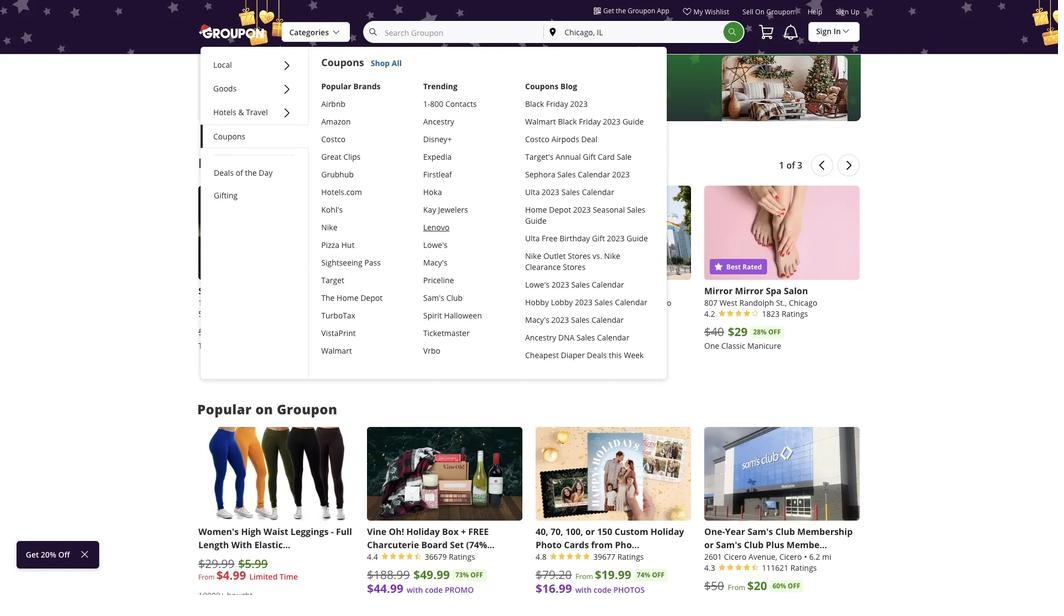 Task type: locate. For each thing, give the bounding box(es) containing it.
0 horizontal spatial best
[[389, 246, 404, 255]]

grubhub link
[[321, 166, 410, 183]]

chicago down "park" at the top of page
[[294, 298, 322, 308]]

2 vertical spatial club
[[744, 539, 764, 551]]

+
[[461, 526, 466, 538]]

1 horizontal spatial west
[[720, 298, 738, 308]]

0 horizontal spatial home
[[337, 292, 359, 303]]

1 vertical spatial macy's
[[525, 315, 550, 325]]

walmart for walmart black friday 2023 guide
[[525, 116, 556, 127]]

Search Groupon search field
[[363, 21, 745, 43], [364, 22, 544, 42]]

calendar up the this
[[597, 332, 630, 343]]

black inside the "walmart black friday 2023 guide" 'link'
[[558, 116, 577, 127]]

1 vertical spatial black
[[558, 116, 577, 127]]

calendar up shore
[[592, 279, 624, 290]]

off right 60%
[[788, 582, 801, 591]]

street, inside pure medical spa 875 north dearborn street, chicago
[[442, 298, 465, 308]]

1 horizontal spatial bought
[[567, 262, 591, 272]]

1 ulta from the top
[[525, 187, 540, 197]]

calendar
[[578, 169, 610, 179], [582, 187, 614, 197], [592, 279, 624, 290], [615, 297, 648, 307], [592, 315, 624, 325], [597, 332, 630, 343]]

the
[[616, 6, 626, 15], [575, 39, 586, 49], [245, 168, 257, 178]]

club up the plus
[[775, 526, 795, 538]]

spirit halloween
[[423, 310, 482, 321]]

best rated down lenovo
[[387, 246, 425, 255]]

2 horizontal spatial get
[[603, 6, 614, 15]]

calendar down sephora sales calendar 2023 link
[[582, 187, 614, 197]]

costco inside "link"
[[321, 134, 346, 144]]

ancestry up disney+
[[423, 116, 454, 127]]

off right 28%
[[769, 327, 781, 337]]

0 horizontal spatial cicero
[[724, 552, 747, 562]]

chicago inside mirror mirror spa salon 807 west randolph st., chicago
[[789, 298, 817, 308]]

length
[[198, 539, 229, 551]]

1 vertical spatial museum
[[536, 340, 567, 350]]

help link
[[808, 7, 823, 20]]

ratings down pho... on the right bottom of the page
[[618, 552, 644, 562]]

area
[[391, 341, 408, 351]]

calendar down target's annual gift card sale link
[[578, 169, 610, 179]]

stores down birthday
[[568, 251, 591, 261]]

hoka link
[[423, 183, 512, 201]]

spa inside pure medical spa 875 north dearborn street, chicago
[[427, 285, 442, 297]]

2 vertical spatial on
[[255, 400, 273, 418]]

1000+ for $27
[[546, 262, 565, 272]]

nike for nike
[[321, 222, 338, 232]]

1 vertical spatial depot
[[361, 292, 383, 303]]

from left $19.99
[[576, 572, 593, 582]]

0 horizontal spatial rated
[[405, 246, 425, 255]]

best down birthday
[[558, 246, 572, 255]]

2 1000+ bought from the left
[[546, 262, 591, 272]]

ulta left free
[[525, 233, 540, 243]]

off inside 70% off one ipl facial treatment
[[438, 327, 450, 337]]

best down nike link
[[389, 246, 404, 255]]

groupon for get the groupon app
[[628, 6, 655, 15]]

photo
[[536, 539, 562, 551]]

1 1000+ bought from the left
[[378, 262, 422, 272]]

1000+ up pure
[[378, 262, 396, 272]]

card
[[598, 151, 615, 162]]

sam's down year
[[716, 539, 742, 551]]

calendar for macy's 2023 sales calendar
[[592, 315, 624, 325]]

from inside from $4.99 limited time
[[198, 573, 215, 582]]

1 horizontal spatial sign
[[836, 7, 849, 16]]

1 vertical spatial sam's
[[748, 526, 773, 538]]

one inside 70% off one ipl facial treatment
[[367, 341, 382, 351]]

holiday inside 40, 70, 100, or 150 custom holiday photo cards from pho...
[[651, 526, 684, 538]]

1 costco from the left
[[321, 134, 346, 144]]

black up the airpods at the top right of the page
[[558, 116, 577, 127]]

1 horizontal spatial popular
[[321, 81, 351, 91]]

home up turbotax
[[337, 292, 359, 303]]

groupon for popular on groupon
[[277, 400, 337, 418]]

one left ipl in the left bottom of the page
[[367, 341, 382, 351]]

this
[[609, 350, 622, 360]]

mirror up randolph
[[735, 285, 764, 297]]

1 1000+ from the left
[[378, 262, 396, 272]]

2 horizontal spatial from
[[728, 583, 746, 593]]

walmart link
[[321, 342, 410, 360]]

sam's
[[423, 292, 444, 303], [748, 526, 773, 538], [716, 539, 742, 551]]

lowe's 2023 sales calendar
[[525, 279, 624, 290]]

0 horizontal spatial mirror
[[704, 285, 733, 297]]

1 horizontal spatial spa
[[766, 285, 782, 297]]

0 horizontal spatial coupons
[[213, 131, 245, 142]]

rated down ulta free birthday gift 2023 guide on the top of the page
[[574, 246, 593, 255]]

ancestry
[[423, 116, 454, 127], [525, 332, 556, 343]]

cicero up 111621 ratings
[[780, 552, 802, 562]]

sales right seasonal
[[627, 204, 646, 215]]

friday down black friday 2023 link
[[579, 116, 601, 127]]

0 vertical spatial sign
[[836, 7, 849, 16]]

street, up the 3395 ratings in the bottom of the page
[[442, 298, 465, 308]]

chicago inside spaderma wicker park 1636 west division street, chicago 5.0 $300 three laser hair-removal sessions on an extra small area
[[294, 298, 322, 308]]

lowe's inside lowe's 2023 sales calendar link
[[525, 279, 550, 290]]

0 vertical spatial lowe's
[[423, 240, 448, 250]]

dearborn
[[405, 298, 440, 308]]

0 vertical spatial friday
[[546, 98, 568, 109]]

1 street, from the left
[[268, 298, 292, 308]]

0 vertical spatial club
[[446, 292, 463, 303]]

the up 1400
[[536, 285, 552, 297]]

with right spirit
[[608, 39, 623, 49]]

leggings
[[291, 526, 329, 538]]

your
[[277, 44, 293, 54]]

custom
[[615, 526, 648, 538]]

ipl
[[384, 341, 395, 351]]

2023 down seasonal
[[607, 233, 625, 243]]

museum inside the field museum 1400 south lake shore drive, chicago
[[577, 285, 616, 297]]

deals left the this
[[587, 350, 607, 360]]

one-year sam's club membership or sam's club plus membe... 2601 cicero avenue, cicero • 6.2 mi
[[704, 526, 853, 562]]

goods
[[213, 83, 237, 94]]

2 horizontal spatial sam's
[[748, 526, 773, 538]]

chicago inside pure medical spa 875 north dearborn street, chicago
[[467, 298, 496, 308]]

ancestry link
[[423, 113, 512, 130]]

$79.20
[[536, 567, 572, 583]]

1 horizontal spatial walmart
[[525, 116, 556, 127]]

2023 up lobby
[[552, 279, 569, 290]]

2 one from the left
[[704, 341, 720, 351]]

0 vertical spatial ulta
[[525, 187, 540, 197]]

1 vertical spatial ulta
[[525, 233, 540, 243]]

walmart for walmart
[[321, 345, 352, 356]]

macy's down hobby
[[525, 315, 550, 325]]

2822
[[594, 309, 611, 319]]

0 horizontal spatial ancestry
[[423, 116, 454, 127]]

stores
[[568, 251, 591, 261], [563, 262, 586, 272]]

sales up 2822
[[595, 297, 613, 307]]

best
[[389, 246, 404, 255], [558, 246, 572, 255], [727, 262, 741, 272]]

0 horizontal spatial west
[[218, 298, 236, 308]]

time
[[280, 572, 298, 582]]

off
[[438, 327, 450, 337], [769, 327, 781, 337], [471, 571, 483, 580], [652, 571, 665, 580], [788, 582, 801, 591]]

1 horizontal spatial home
[[525, 204, 547, 215]]

popular for popular brands
[[321, 81, 351, 91]]

1 horizontal spatial 1000+
[[546, 262, 565, 272]]

of left day
[[236, 168, 243, 178]]

3395
[[425, 309, 442, 319]]

one down $40
[[704, 341, 720, 351]]

deals up gifting at the left
[[214, 168, 234, 178]]

ratings for 39677 ratings
[[618, 552, 644, 562]]

charcuterie
[[367, 539, 419, 551]]

one inside the "$40 $29 28% off one classic manicure"
[[704, 341, 720, 351]]

of for 1
[[787, 159, 795, 172]]

1 bought from the left
[[398, 262, 422, 272]]

0 horizontal spatial nike
[[321, 222, 338, 232]]

coupons inside 'button'
[[213, 131, 245, 142]]

from down $29.99
[[198, 573, 215, 582]]

kay jewelers link
[[423, 201, 512, 219]]

74%
[[637, 571, 650, 580]]

of for deals
[[236, 168, 243, 178]]

cicero
[[724, 552, 747, 562], [780, 552, 802, 562]]

4 chicago from the left
[[789, 298, 817, 308]]

2023 down black friday 2023 link
[[603, 116, 621, 127]]

lowe's for lowe's
[[423, 240, 448, 250]]

from $19.99
[[576, 567, 631, 583]]

macy's for macy's 2023 sales calendar
[[525, 315, 550, 325]]

popular inside categories element
[[321, 81, 351, 91]]

groupon for sell on groupon
[[767, 7, 795, 16]]

day
[[259, 168, 273, 178]]

2 1000+ from the left
[[546, 262, 565, 272]]

ratings down •
[[791, 563, 817, 573]]

ratings down sam's club link
[[444, 309, 471, 319]]

chicago inside the field museum 1400 south lake shore drive, chicago
[[643, 298, 672, 308]]

west
[[218, 298, 236, 308], [720, 298, 738, 308]]

vine oh! holiday box + free charcuterie board set (74%...
[[367, 526, 495, 551]]

guide inside 'link'
[[623, 116, 644, 127]]

sam's club
[[423, 292, 463, 303]]

4.7
[[536, 309, 547, 319]]

ratings for 111621 ratings
[[791, 563, 817, 573]]

pass
[[364, 257, 381, 268]]

sales down sephora sales calendar 2023
[[562, 187, 580, 197]]

150
[[597, 526, 612, 538]]

best up mirror mirror spa salon 807 west randolph st., chicago
[[727, 262, 741, 272]]

sales up cheapest diaper deals this week
[[577, 332, 595, 343]]

1 vertical spatial on
[[326, 341, 336, 351]]

off for 74% off
[[652, 571, 665, 580]]

1 vertical spatial get
[[552, 39, 564, 49]]

nike up the pizza
[[321, 222, 338, 232]]

vrbo
[[423, 345, 440, 356]]

0 horizontal spatial one
[[367, 341, 382, 351]]

guide up the sale
[[623, 116, 644, 127]]

gifting
[[214, 190, 238, 201]]

sales inside home depot 2023 seasonal sales guide
[[627, 204, 646, 215]]

turbotax
[[321, 310, 356, 321]]

1 vertical spatial ancestry
[[525, 332, 556, 343]]

2 street, from the left
[[442, 298, 465, 308]]

0 horizontal spatial popular
[[197, 400, 252, 418]]

2 horizontal spatial club
[[775, 526, 795, 538]]

2023 down sephora
[[542, 187, 560, 197]]

ticketmaster link
[[423, 324, 512, 342]]

guide
[[623, 116, 644, 127], [525, 215, 547, 226], [627, 233, 648, 243]]

walmart down black friday 2023
[[525, 116, 556, 127]]

target's annual gift card sale link
[[525, 148, 654, 166]]

off inside the "$40 $29 28% off one classic manicure"
[[769, 327, 781, 337]]

mirror up 807
[[704, 285, 733, 297]]

small
[[369, 341, 389, 351]]

club inside categories element
[[446, 292, 463, 303]]

depot down target link
[[361, 292, 383, 303]]

off
[[58, 550, 70, 560]]

nike right vs.
[[604, 251, 620, 261]]

bought up "medical"
[[398, 262, 422, 272]]

search element
[[724, 22, 744, 42]]

depot inside 'link'
[[361, 292, 383, 303]]

4.8 down photo
[[536, 552, 547, 562]]

cicero right 2601
[[724, 552, 747, 562]]

spa up dearborn
[[427, 285, 442, 297]]

2 vertical spatial guide
[[627, 233, 648, 243]]

street, inside spaderma wicker park 1636 west division street, chicago 5.0 $300 three laser hair-removal sessions on an extra small area
[[268, 298, 292, 308]]

2 vertical spatial the
[[245, 168, 257, 178]]

kay
[[423, 204, 436, 215]]

stores up lowe's 2023 sales calendar
[[563, 262, 586, 272]]

sign left up
[[836, 7, 849, 16]]

chicago right drive,
[[643, 298, 672, 308]]

categories element
[[201, 47, 667, 379]]

0 horizontal spatial of
[[236, 168, 243, 178]]

spaderma
[[198, 285, 244, 297]]

on inside sell on groupon link
[[755, 7, 765, 16]]

macy's up priceline
[[423, 257, 448, 268]]

get for get the groupon app
[[603, 6, 614, 15]]

$40
[[704, 324, 724, 339]]

home up free
[[525, 204, 547, 215]]

get the groupon app button
[[593, 6, 669, 15]]

drive,
[[620, 298, 641, 308]]

1 west from the left
[[218, 298, 236, 308]]

0 horizontal spatial groupon
[[277, 400, 337, 418]]

with inside dive into holiday magic get in the spirit with holiday activities, decor & more!
[[608, 39, 623, 49]]

the inside dive into holiday magic get in the spirit with holiday activities, decor & more!
[[575, 39, 586, 49]]

shore
[[597, 298, 618, 308]]

1 vertical spatial guide
[[525, 215, 547, 226]]

street, down "park" at the top of page
[[268, 298, 292, 308]]

0 vertical spatial the
[[616, 6, 626, 15]]

holiday inside vine oh! holiday box + free charcuterie board set (74%...
[[406, 526, 440, 538]]

5.0
[[198, 309, 209, 319]]

guide up free
[[525, 215, 547, 226]]

sam's inside categories element
[[423, 292, 444, 303]]

1 horizontal spatial black
[[558, 116, 577, 127]]

in
[[566, 39, 573, 49]]

the inside categories element
[[245, 168, 257, 178]]

0 horizontal spatial spa
[[427, 285, 442, 297]]

holidays come early start checking off your list with these amazing offers!
[[215, 16, 413, 64]]

1 horizontal spatial mirror
[[735, 285, 764, 297]]

ulta down sephora
[[525, 187, 540, 197]]

2 horizontal spatial the
[[536, 285, 552, 297]]

0 horizontal spatial bought
[[398, 262, 422, 272]]

clips
[[343, 151, 361, 162]]

1 chicago from the left
[[294, 298, 322, 308]]

36679 ratings
[[425, 552, 475, 562]]

depot down ulta 2023 sales calendar
[[549, 204, 571, 215]]

best rated
[[387, 246, 425, 255], [556, 246, 593, 255], [725, 262, 762, 272]]

& right decor on the top of the page
[[636, 49, 642, 59]]

2 ulta from the top
[[525, 233, 540, 243]]

3 chicago from the left
[[643, 298, 672, 308]]

the up chicago, il search field
[[616, 6, 626, 15]]

nike for nike outlet stores vs. nike clearance stores
[[525, 251, 541, 261]]

0 vertical spatial or
[[586, 526, 595, 538]]

1 vertical spatial sign
[[816, 26, 832, 36]]

2023 down ulta 2023 sales calendar link
[[573, 204, 591, 215]]

1 vertical spatial home
[[337, 292, 359, 303]]

lowe's down lenovo
[[423, 240, 448, 250]]

2 horizontal spatial coupons
[[525, 81, 559, 91]]

popular for popular on groupon
[[197, 400, 252, 418]]

0 horizontal spatial sam's
[[423, 292, 444, 303]]

1-
[[423, 98, 430, 109]]

1 horizontal spatial of
[[787, 159, 795, 172]]

off right the 74%
[[652, 571, 665, 580]]

walmart inside 'link'
[[525, 116, 556, 127]]

1 vertical spatial stores
[[563, 262, 586, 272]]

the right the in
[[575, 39, 586, 49]]

ratings down drive,
[[613, 309, 640, 319]]

1 horizontal spatial 4.8
[[536, 552, 547, 562]]

home inside 'link'
[[337, 292, 359, 303]]

walmart black friday 2023 guide
[[525, 116, 644, 127]]

disney+ link
[[423, 130, 512, 148]]

& inside dive into holiday magic get in the spirit with holiday activities, decor & more!
[[636, 49, 642, 59]]

1000+ bought up "medical"
[[378, 262, 422, 272]]

0 horizontal spatial black
[[525, 98, 544, 109]]

calendar for ancestry dna sales calendar
[[597, 332, 630, 343]]

875
[[367, 298, 380, 308]]

1 horizontal spatial groupon
[[628, 6, 655, 15]]

2 west from the left
[[720, 298, 738, 308]]

sign left the in
[[816, 26, 832, 36]]

1 horizontal spatial one
[[704, 341, 720, 351]]

vs.
[[593, 251, 602, 261]]

black
[[525, 98, 544, 109], [558, 116, 577, 127]]

black inside black friday 2023 link
[[525, 98, 544, 109]]

target link
[[321, 272, 410, 289]]

amazon
[[321, 116, 351, 127]]

sell on groupon link
[[743, 7, 795, 20]]

costco for costco
[[321, 134, 346, 144]]

calendar for ulta 2023 sales calendar
[[582, 187, 614, 197]]

1 horizontal spatial street,
[[442, 298, 465, 308]]

2 horizontal spatial deals
[[587, 350, 607, 360]]

sale
[[617, 151, 632, 162]]

with left these
[[215, 54, 230, 64]]

1000+ down outlet
[[546, 262, 565, 272]]

0 horizontal spatial street,
[[268, 298, 292, 308]]

division
[[238, 298, 266, 308]]

1 vertical spatial with
[[215, 54, 230, 64]]

gift left card
[[583, 151, 596, 162]]

kohl's
[[321, 204, 343, 215]]

807
[[704, 298, 718, 308]]

spa up 'st.,'
[[766, 285, 782, 297]]

2 vertical spatial get
[[26, 550, 39, 560]]

of left 3
[[787, 159, 795, 172]]

1 horizontal spatial from
[[576, 572, 593, 582]]

2 spa from the left
[[766, 285, 782, 297]]

2 chicago from the left
[[467, 298, 496, 308]]

coupons up popular brands
[[321, 56, 364, 69]]

vistaprint
[[321, 328, 356, 338]]

hobby
[[525, 297, 549, 307]]

of inside categories element
[[236, 168, 243, 178]]

1 vertical spatial friday
[[579, 116, 601, 127]]

goods button
[[201, 77, 308, 101]]

the down the target
[[321, 292, 335, 303]]

1 horizontal spatial &
[[636, 49, 642, 59]]

sign inside button
[[816, 26, 832, 36]]

1 horizontal spatial lowe's
[[525, 279, 550, 290]]

or left 150
[[586, 526, 595, 538]]

experience the city's top deals
[[198, 154, 412, 172]]

categories
[[289, 27, 329, 37]]

2 costco from the left
[[525, 134, 550, 144]]

ratings down set
[[449, 552, 475, 562]]

1 horizontal spatial costco
[[525, 134, 550, 144]]

chicago up halloween
[[467, 298, 496, 308]]

deals inside 'link'
[[587, 350, 607, 360]]

get inside button
[[603, 6, 614, 15]]

the inside the field museum 1400 south lake shore drive, chicago
[[536, 285, 552, 297]]

start
[[215, 44, 232, 54]]

the right day
[[277, 154, 302, 172]]

1 horizontal spatial with
[[608, 39, 623, 49]]

ancestry inside ancestry dna sales calendar link
[[525, 332, 556, 343]]

0 vertical spatial 4.8
[[367, 309, 378, 319]]

2 mirror from the left
[[735, 285, 764, 297]]

2 bought from the left
[[567, 262, 591, 272]]

nike up "clearance"
[[525, 251, 541, 261]]

0 vertical spatial macy's
[[423, 257, 448, 268]]

1 horizontal spatial rated
[[574, 246, 593, 255]]

2 cicero from the left
[[780, 552, 802, 562]]

ulta for ulta free birthday gift 2023 guide
[[525, 233, 540, 243]]

sightseeing pass link
[[321, 254, 410, 272]]

sam's up the plus
[[748, 526, 773, 538]]

0 horizontal spatial sign
[[816, 26, 832, 36]]

0 horizontal spatial club
[[446, 292, 463, 303]]

sign for sign up
[[836, 7, 849, 16]]

0 horizontal spatial museum
[[536, 340, 567, 350]]

off right 70%
[[438, 327, 450, 337]]

black friday 2023
[[525, 98, 588, 109]]

1 horizontal spatial depot
[[549, 204, 571, 215]]

sign for sign in
[[816, 26, 832, 36]]

the inside 'link'
[[321, 292, 335, 303]]

rated down lenovo
[[405, 246, 425, 255]]

73%
[[455, 571, 469, 580]]

the inside button
[[616, 6, 626, 15]]

coupons up black friday 2023
[[525, 81, 559, 91]]

street, for park
[[268, 298, 292, 308]]

costco up target's
[[525, 134, 550, 144]]

or inside the one-year sam's club membership or sam's club plus membe... 2601 cicero avenue, cicero • 6.2 mi
[[704, 539, 714, 551]]

1 vertical spatial coupons
[[525, 81, 559, 91]]

1 spa from the left
[[427, 285, 442, 297]]

0 vertical spatial sam's
[[423, 292, 444, 303]]

1 one from the left
[[367, 341, 382, 351]]

get for get 20% off
[[26, 550, 39, 560]]

0 vertical spatial guide
[[623, 116, 644, 127]]

from inside from $19.99
[[576, 572, 593, 582]]

0 horizontal spatial costco
[[321, 134, 346, 144]]

jewelers
[[438, 204, 468, 215]]

macy's
[[423, 257, 448, 268], [525, 315, 550, 325]]

-
[[331, 526, 334, 538]]

gift up vs.
[[592, 233, 605, 243]]

0 horizontal spatial lowe's
[[423, 240, 448, 250]]

groupon inside button
[[628, 6, 655, 15]]

black down coupons blog
[[525, 98, 544, 109]]

spa inside mirror mirror spa salon 807 west randolph st., chicago
[[766, 285, 782, 297]]

70% off one ipl facial treatment
[[367, 327, 457, 351]]

0 vertical spatial ancestry
[[423, 116, 454, 127]]

lowe's inside lowe's link
[[423, 240, 448, 250]]

0 horizontal spatial the
[[245, 168, 257, 178]]

local link
[[213, 60, 232, 70]]

0 horizontal spatial 1000+ bought
[[378, 262, 422, 272]]

0 horizontal spatial from
[[198, 573, 215, 582]]

with inside holidays come early start checking off your list with these amazing offers!
[[215, 54, 230, 64]]

or up 2601
[[704, 539, 714, 551]]

club up avenue,
[[744, 539, 764, 551]]

guide inside home depot 2023 seasonal sales guide
[[525, 215, 547, 226]]

get left 20% at the bottom of the page
[[26, 550, 39, 560]]



Task type: vqa. For each thing, say whether or not it's contained in the screenshot.
on for Popular on Groupon
yes



Task type: describe. For each thing, give the bounding box(es) containing it.
decor
[[615, 49, 635, 59]]

0 vertical spatial coupons
[[321, 56, 364, 69]]

priceline
[[423, 275, 454, 285]]

nike outlet stores vs. nike clearance stores
[[525, 251, 620, 272]]

removal
[[260, 341, 291, 351]]

holidays
[[215, 16, 299, 39]]

74% off
[[637, 571, 665, 580]]

firstleaf link
[[423, 166, 512, 183]]

calendar for lowe's 2023 sales calendar
[[592, 279, 624, 290]]

from
[[591, 539, 613, 551]]

2601
[[704, 552, 722, 562]]

macy's for macy's
[[423, 257, 448, 268]]

local
[[213, 60, 232, 70]]

lowe's for lowe's 2023 sales calendar
[[525, 279, 550, 290]]

Chicago, IL search field
[[544, 22, 724, 42]]

lake
[[579, 298, 595, 308]]

search image
[[728, 28, 737, 36]]

2023 down the sale
[[612, 169, 630, 179]]

2 horizontal spatial rated
[[743, 262, 762, 272]]

1 horizontal spatial best
[[558, 246, 572, 255]]

bought for 70%
[[398, 262, 422, 272]]

hoka
[[423, 187, 442, 197]]

with for dive
[[608, 39, 623, 49]]

•
[[804, 552, 807, 562]]

sightseeing pass
[[321, 257, 381, 268]]

avenue,
[[749, 552, 778, 562]]

cheapest diaper deals this week link
[[525, 346, 654, 364]]

guide for ulta free birthday gift 2023 guide
[[627, 233, 648, 243]]

0 horizontal spatial 4.8
[[367, 309, 378, 319]]

turbotax link
[[321, 307, 410, 324]]

sales up ancestry dna sales calendar on the bottom of page
[[571, 315, 590, 325]]

hotels.com
[[321, 187, 362, 197]]

kay jewelers
[[423, 204, 468, 215]]

0 vertical spatial gift
[[583, 151, 596, 162]]

halloween
[[444, 310, 482, 321]]

coupons button
[[201, 125, 308, 148]]

from inside the $50 from $20 60% off
[[728, 583, 746, 593]]

0 horizontal spatial best rated
[[387, 246, 425, 255]]

off for 73% off
[[471, 571, 483, 580]]

2023 inside home depot 2023 seasonal sales guide
[[573, 204, 591, 215]]

sessions
[[293, 341, 324, 351]]

mi
[[822, 552, 831, 562]]

coupons blog
[[525, 81, 577, 91]]

1000+ for 70%
[[378, 262, 396, 272]]

$29
[[728, 324, 748, 340]]

2 horizontal spatial nike
[[604, 251, 620, 261]]

treatment
[[419, 341, 457, 351]]

off
[[266, 44, 275, 54]]

bought for $27
[[567, 262, 591, 272]]

pizza hut link
[[321, 236, 410, 254]]

sephora
[[525, 169, 555, 179]]

shop all
[[371, 58, 402, 68]]

ulta free birthday gift 2023 guide
[[525, 233, 648, 243]]

2 horizontal spatial best rated
[[725, 262, 762, 272]]

travel
[[246, 107, 268, 117]]

or inside 40, 70, 100, or 150 custom holiday photo cards from pho...
[[586, 526, 595, 538]]

the for home
[[321, 292, 335, 303]]

off for 70% off one ipl facial treatment
[[438, 327, 450, 337]]

1 of 3
[[779, 159, 803, 172]]

notifications inbox image
[[782, 23, 800, 41]]

coupons for coupons link
[[213, 131, 245, 142]]

111621
[[762, 563, 789, 573]]

the for field
[[536, 285, 552, 297]]

costco link
[[321, 130, 410, 148]]

museum inside $27 museum admission
[[536, 340, 567, 350]]

west inside mirror mirror spa salon 807 west randolph st., chicago
[[720, 298, 738, 308]]

0 horizontal spatial friday
[[546, 98, 568, 109]]

1 cicero from the left
[[724, 552, 747, 562]]

1 horizontal spatial deals
[[375, 154, 412, 172]]

hotels & travel
[[213, 107, 268, 117]]

0 horizontal spatial the
[[277, 154, 302, 172]]

0 horizontal spatial deals
[[214, 168, 234, 178]]

get 20% off
[[26, 550, 70, 560]]

calendar up 2822 ratings
[[615, 297, 648, 307]]

off inside the $50 from $20 60% off
[[788, 582, 801, 591]]

4.4
[[367, 552, 378, 562]]

1 vertical spatial club
[[775, 526, 795, 538]]

hobby lobby 2023 sales calendar
[[525, 297, 648, 307]]

from for $19.99
[[576, 572, 593, 582]]

oh!
[[389, 526, 404, 538]]

free
[[542, 233, 558, 243]]

popular on groupon
[[197, 400, 337, 418]]

deal
[[581, 134, 598, 144]]

ancestry for ancestry dna sales calendar
[[525, 332, 556, 343]]

coupons for coupons blog
[[525, 81, 559, 91]]

sales up the hobby lobby 2023 sales calendar
[[571, 279, 590, 290]]

home inside home depot 2023 seasonal sales guide
[[525, 204, 547, 215]]

2 vertical spatial sam's
[[716, 539, 742, 551]]

guide for home depot 2023 seasonal sales guide
[[525, 215, 547, 226]]

28%
[[753, 327, 767, 337]]

black friday 2023 link
[[525, 95, 654, 113]]

pure medical spa 875 north dearborn street, chicago
[[367, 285, 496, 308]]

local button
[[201, 53, 308, 77]]

seasonal
[[593, 204, 625, 215]]

early
[[364, 16, 413, 39]]

2023 inside 'link'
[[603, 116, 621, 127]]

$40 $29 28% off one classic manicure
[[704, 324, 781, 351]]

vistaprint link
[[321, 324, 410, 342]]

spa for off
[[427, 285, 442, 297]]

$27
[[536, 324, 556, 340]]

costco for costco airpods deal
[[525, 134, 550, 144]]

$27 museum admission
[[536, 324, 607, 350]]

costco airpods deal
[[525, 134, 598, 144]]

facial
[[397, 341, 417, 351]]

from for $4.99
[[198, 573, 215, 582]]

sign in
[[816, 26, 841, 36]]

friday inside 'link'
[[579, 116, 601, 127]]

1 horizontal spatial best rated
[[556, 246, 593, 255]]

lenovo link
[[423, 219, 512, 236]]

4.2
[[704, 309, 715, 319]]

groupon image
[[198, 23, 266, 39]]

ratings for 36679 ratings
[[449, 552, 475, 562]]

1000+ bought for $27
[[546, 262, 591, 272]]

get inside dive into holiday magic get in the spirit with holiday activities, decor & more!
[[552, 39, 564, 49]]

with
[[231, 539, 252, 551]]

ancestry for ancestry
[[423, 116, 454, 127]]

west inside spaderma wicker park 1636 west division street, chicago 5.0 $300 three laser hair-removal sessions on an extra small area
[[218, 298, 236, 308]]

ulta for ulta 2023 sales calendar
[[525, 187, 540, 197]]

sales down annual
[[557, 169, 576, 179]]

1 vertical spatial 4.8
[[536, 552, 547, 562]]

1 vertical spatial gift
[[592, 233, 605, 243]]

into
[[601, 11, 641, 34]]

sign in button
[[809, 21, 860, 42]]

ratings for 3395 ratings
[[444, 309, 471, 319]]

annual
[[556, 151, 581, 162]]

on for popular on groupon
[[255, 400, 273, 418]]

magic
[[725, 11, 783, 34]]

dive into holiday magic image
[[506, 0, 861, 121]]

my wishlist link
[[683, 7, 729, 20]]

1 horizontal spatial club
[[744, 539, 764, 551]]

2023 down lowe's 2023 sales calendar link
[[575, 297, 593, 307]]

2023 up walmart black friday 2023 guide
[[570, 98, 588, 109]]

2 horizontal spatial best
[[727, 262, 741, 272]]

1 mirror from the left
[[704, 285, 733, 297]]

laser
[[221, 341, 241, 351]]

dna
[[558, 332, 575, 343]]

& inside button
[[238, 107, 244, 117]]

0 vertical spatial stores
[[568, 251, 591, 261]]

$19.99
[[595, 567, 631, 583]]

an
[[338, 341, 347, 351]]

with for holidays
[[215, 54, 230, 64]]

these
[[232, 54, 251, 64]]

priceline link
[[423, 272, 512, 289]]

1823 ratings
[[762, 309, 808, 319]]

800
[[430, 98, 443, 109]]

home depot 2023 seasonal sales guide link
[[525, 201, 654, 230]]

spa for $29
[[766, 285, 782, 297]]

street, for spa
[[442, 298, 465, 308]]

spaderma wicker park 1636 west division street, chicago 5.0 $300 three laser hair-removal sessions on an extra small area
[[198, 285, 408, 351]]

2023 down lobby
[[552, 315, 569, 325]]

depot inside home depot 2023 seasonal sales guide
[[549, 204, 571, 215]]

ancestry dna sales calendar
[[525, 332, 630, 343]]

ratings for 1823 ratings
[[782, 309, 808, 319]]

airbnb
[[321, 98, 346, 109]]

park
[[279, 285, 299, 297]]

on inside spaderma wicker park 1636 west division street, chicago 5.0 $300 three laser hair-removal sessions on an extra small area
[[326, 341, 336, 351]]

on for sell on groupon
[[755, 7, 765, 16]]

1000+ bought for 70%
[[378, 262, 422, 272]]

$20
[[747, 578, 767, 594]]

ratings for 2822 ratings
[[613, 309, 640, 319]]



